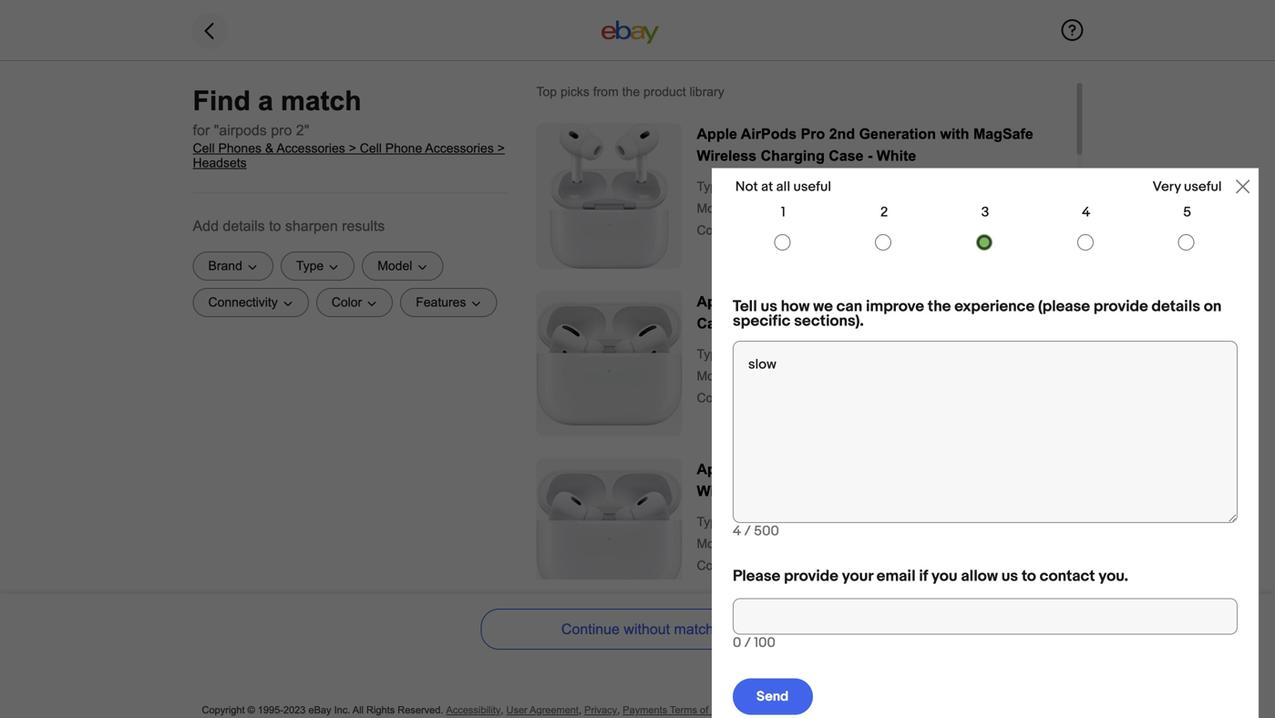 Task type: describe. For each thing, give the bounding box(es) containing it.
©
[[248, 705, 255, 716]]

generation for -
[[860, 461, 937, 478]]

match for without
[[674, 621, 714, 638]]

apple inside type: canal earbud (in ear canal) model: apple airpods pro connectivity: bluetooth
[[738, 369, 771, 383]]

1 privacy from the left
[[585, 705, 618, 716]]

with inside apple airpods pro with magsafe wireless charging case - white
[[830, 294, 859, 310]]

"airpods
[[214, 122, 267, 139]]

model: for apple airpods pro with magsafe wireless charging case - white
[[697, 369, 736, 383]]

connectivity: for apple airpods pro 2nd generation with magsafe wireless charging case (usb‑c) - white
[[697, 559, 770, 573]]

airpods inside apple airpods pro 2nd generation with magsafe wireless charging case (usb‑c) - white
[[741, 461, 797, 478]]

1 accessories from the left
[[277, 141, 345, 155]]

sharpen
[[285, 218, 338, 234]]

add
[[193, 218, 219, 234]]

details
[[223, 218, 265, 234]]

top picks from the product library
[[537, 85, 725, 99]]

wireless inside apple airpods pro with magsafe wireless charging case - white
[[927, 294, 987, 310]]

bluetooth inside type: canal earbud (in ear canal) model: apple airpods pro connectivity: bluetooth
[[774, 391, 828, 405]]

(in for -
[[814, 180, 828, 194]]

accessibility
[[446, 705, 501, 716]]

product
[[644, 85, 686, 99]]

copyright
[[202, 705, 245, 716]]

to
[[269, 218, 281, 234]]

apple inside apple airpods pro with magsafe wireless charging case - white
[[697, 294, 738, 310]]

5 , from the left
[[771, 705, 774, 716]]

agreement
[[530, 705, 579, 716]]

apple inside apple airpods pro 2nd generation with magsafe wireless charging case - white
[[697, 126, 738, 142]]

pro
[[271, 122, 292, 139]]

bluetooth for (usb‑c)
[[774, 559, 828, 573]]

2nd for -
[[830, 126, 856, 142]]

ear for -
[[832, 180, 852, 194]]

(2nd for (usb‑c)
[[846, 537, 871, 551]]

payments
[[623, 705, 668, 716]]

cell phones & accessories > cell phone accessories > headsets button
[[193, 141, 507, 171]]

picks
[[561, 85, 590, 99]]

library
[[690, 85, 725, 99]]

(2nd for -
[[846, 202, 871, 216]]

find a match for "airpods pro 2" cell phones & accessories > cell phone accessories > headsets
[[193, 86, 505, 170]]

wireless for apple airpods pro 2nd generation with magsafe wireless charging case (usb‑c) - white
[[697, 483, 757, 500]]

with for (usb‑c)
[[941, 461, 970, 478]]

- inside apple airpods pro with magsafe wireless charging case - white
[[736, 316, 741, 332]]

inc.
[[334, 705, 350, 716]]

results
[[342, 218, 385, 234]]

pro inside type: canal earbud (in ear canal) model: apple airpods pro connectivity: bluetooth
[[822, 369, 842, 383]]

magsafe inside apple airpods pro with magsafe wireless charging case - white
[[863, 294, 923, 310]]

all
[[353, 705, 364, 716]]

2"
[[296, 122, 309, 139]]

2 accessories from the left
[[425, 141, 494, 155]]

payments terms of use link
[[623, 705, 729, 717]]

wireless for apple airpods pro 2nd generation with magsafe wireless charging case - white
[[697, 148, 757, 164]]

apple inside apple airpods pro 2nd generation with magsafe wireless charging case (usb‑c) - white
[[697, 461, 738, 478]]

top
[[537, 85, 557, 99]]

of
[[700, 705, 709, 716]]

ear inside type: canal earbud (in ear canal) model: apple airpods pro connectivity: bluetooth
[[832, 347, 852, 362]]

2 , from the left
[[579, 705, 582, 716]]

1 > from the left
[[349, 141, 356, 155]]

- inside apple airpods pro 2nd generation with magsafe wireless charging case (usb‑c) - white
[[928, 483, 933, 500]]

case inside apple airpods pro with magsafe wireless charging case - white
[[697, 316, 732, 332]]

pro inside apple airpods pro 2nd generation with magsafe wireless charging case - white
[[801, 126, 826, 142]]

airpods inside apple airpods pro with magsafe wireless charging case - white
[[741, 294, 797, 310]]

canal) inside type: canal earbud (in ear canal) model: apple airpods pro connectivity: bluetooth
[[855, 347, 893, 362]]

charging inside apple airpods pro with magsafe wireless charging case - white
[[991, 294, 1055, 310]]

case for apple airpods pro 2nd generation with magsafe wireless charging case (usb‑c) - white
[[829, 483, 864, 500]]

bluetooth for -
[[774, 223, 828, 238]]

phone
[[386, 141, 422, 155]]

canal for apple airpods pro 2nd generation with magsafe wireless charging case - white
[[732, 180, 765, 194]]

3 , from the left
[[618, 705, 620, 716]]

without
[[624, 621, 670, 638]]

rights
[[367, 705, 395, 716]]

model: for apple airpods pro 2nd generation with magsafe wireless charging case - white
[[697, 202, 736, 216]]

(in for (usb‑c)
[[814, 515, 828, 529]]



Task type: vqa. For each thing, say whether or not it's contained in the screenshot.
the leftmost Accessories
yes



Task type: locate. For each thing, give the bounding box(es) containing it.
generation for white
[[860, 126, 937, 142]]

1 canal) from the top
[[855, 180, 893, 194]]

2 generation from the top
[[860, 461, 937, 478]]

connectivity: inside type: canal earbud (in ear canal) model: apple airpods pro connectivity: bluetooth
[[697, 391, 770, 405]]

2 canal from the top
[[732, 347, 765, 362]]

0 vertical spatial (2nd
[[846, 202, 871, 216]]

accessories right phone
[[425, 141, 494, 155]]

0 vertical spatial case
[[829, 148, 864, 164]]

(in down apple airpods pro 2nd generation with magsafe wireless charging case - white
[[814, 180, 828, 194]]

1 horizontal spatial accessories
[[425, 141, 494, 155]]

1 type: from the top
[[697, 180, 728, 194]]

model: for apple airpods pro 2nd generation with magsafe wireless charging case (usb‑c) - white
[[697, 537, 736, 551]]

with for -
[[941, 126, 970, 142]]

earbud for apple airpods pro with magsafe wireless charging case - white
[[769, 347, 810, 362]]

0 vertical spatial charging
[[761, 148, 825, 164]]

3 (in from the top
[[814, 515, 828, 529]]

pro inside apple airpods pro 2nd generation with magsafe wireless charging case (usb‑c) - white
[[801, 461, 826, 478]]

a
[[258, 86, 273, 116]]

2 vertical spatial case
[[829, 483, 864, 500]]

0 vertical spatial white
[[877, 148, 917, 164]]

1 vertical spatial canal)
[[855, 347, 893, 362]]

0 vertical spatial wireless
[[697, 148, 757, 164]]

earbud inside type: canal earbud (in ear canal) model: apple airpods pro connectivity: bluetooth
[[769, 347, 810, 362]]

charging inside apple airpods pro 2nd generation with magsafe wireless charging case - white
[[761, 148, 825, 164]]

continue
[[562, 621, 620, 638]]

match up 2"
[[281, 86, 362, 116]]

0 vertical spatial magsafe
[[974, 126, 1034, 142]]

earbud for apple airpods pro 2nd generation with magsafe wireless charging case (usb‑c) - white
[[769, 515, 810, 529]]

2 vertical spatial connectivity:
[[697, 559, 770, 573]]

1 vertical spatial connectivity:
[[697, 391, 770, 405]]

3 canal from the top
[[732, 515, 765, 529]]

0 horizontal spatial -
[[736, 316, 741, 332]]

2 earbud from the top
[[769, 347, 810, 362]]

model: inside type: canal earbud (in ear canal) model: apple airpods pro connectivity: bluetooth
[[697, 369, 736, 383]]

type: canal earbud (in ear canal) model: apple airpods pro connectivity: bluetooth
[[697, 347, 893, 405]]

1 vertical spatial bluetooth
[[774, 391, 828, 405]]

2 cell from the left
[[360, 141, 382, 155]]

case inside apple airpods pro 2nd generation with magsafe wireless charging case (usb‑c) - white
[[829, 483, 864, 500]]

generation) down (usb‑c)
[[875, 537, 939, 551]]

apple airpods pro with magsafe wireless charging case - white
[[697, 294, 1055, 332]]

canal
[[732, 180, 765, 194], [732, 347, 765, 362], [732, 515, 765, 529]]

1 earbud from the top
[[769, 180, 810, 194]]

2nd
[[830, 126, 856, 142], [830, 461, 856, 478]]

match inside find a match for "airpods pro 2" cell phones & accessories > cell phone accessories > headsets
[[281, 86, 362, 116]]

wireless
[[697, 148, 757, 164], [927, 294, 987, 310], [697, 483, 757, 500]]

1 generation from the top
[[860, 126, 937, 142]]

match right without
[[674, 621, 714, 638]]

match for a
[[281, 86, 362, 116]]

0 horizontal spatial cell
[[193, 141, 215, 155]]

1 vertical spatial (2nd
[[846, 537, 871, 551]]

2 model: from the top
[[697, 369, 736, 383]]

2 vertical spatial white
[[937, 483, 977, 500]]

match inside button
[[674, 621, 714, 638]]

ear
[[832, 180, 852, 194], [832, 347, 852, 362], [832, 515, 852, 529]]

-
[[868, 148, 873, 164], [736, 316, 741, 332], [928, 483, 933, 500]]

(2nd
[[846, 202, 871, 216], [846, 537, 871, 551]]

case inside apple airpods pro 2nd generation with magsafe wireless charging case - white
[[829, 148, 864, 164]]

, left payments
[[618, 705, 620, 716]]

0 vertical spatial bluetooth
[[774, 223, 828, 238]]

type: canal earbud (in ear canal) model: apple airpods pro (2nd generation) connectivity: bluetooth for -
[[697, 180, 939, 238]]

(in inside type: canal earbud (in ear canal) model: apple airpods pro connectivity: bluetooth
[[814, 347, 828, 362]]

apple airpods pro 2nd generation with magsafe wireless charging case (usb‑c) - white
[[697, 461, 1034, 500]]

1 vertical spatial 2nd
[[830, 461, 856, 478]]

use
[[712, 705, 729, 716]]

connectivity:
[[697, 223, 770, 238], [697, 391, 770, 405], [697, 559, 770, 573]]

magsafe inside apple airpods pro 2nd generation with magsafe wireless charging case - white
[[974, 126, 1034, 142]]

0 vertical spatial ear
[[832, 180, 852, 194]]

3 earbud from the top
[[769, 515, 810, 529]]

1 generation) from the top
[[875, 202, 939, 216]]

canal) down apple airpods pro 2nd generation with magsafe wireless charging case - white
[[855, 180, 893, 194]]

1 vertical spatial with
[[830, 294, 859, 310]]

match
[[281, 86, 362, 116], [674, 621, 714, 638]]

3 connectivity: from the top
[[697, 559, 770, 573]]

0 horizontal spatial >
[[349, 141, 356, 155]]

the
[[623, 85, 640, 99]]

1 vertical spatial white
[[745, 316, 785, 332]]

2023
[[284, 705, 306, 716]]

airpods inside type: canal earbud (in ear canal) model: apple airpods pro connectivity: bluetooth
[[774, 369, 819, 383]]

0 vertical spatial type: canal earbud (in ear canal) model: apple airpods pro (2nd generation) connectivity: bluetooth
[[697, 180, 939, 238]]

case for apple airpods pro 2nd generation with magsafe wireless charging case - white
[[829, 148, 864, 164]]

white
[[877, 148, 917, 164], [745, 316, 785, 332], [937, 483, 977, 500]]

type:
[[697, 180, 728, 194], [697, 347, 728, 362], [697, 515, 728, 529]]

1 vertical spatial wireless
[[927, 294, 987, 310]]

case
[[829, 148, 864, 164], [697, 316, 732, 332], [829, 483, 864, 500]]

2 vertical spatial ear
[[832, 515, 852, 529]]

ebay
[[309, 705, 332, 716]]

2 vertical spatial type:
[[697, 515, 728, 529]]

apple
[[697, 126, 738, 142], [738, 202, 771, 216], [697, 294, 738, 310], [738, 369, 771, 383], [697, 461, 738, 478], [738, 537, 771, 551]]

earbud
[[769, 180, 810, 194], [769, 347, 810, 362], [769, 515, 810, 529]]

with inside apple airpods pro 2nd generation with magsafe wireless charging case (usb‑c) - white
[[941, 461, 970, 478]]

0 vertical spatial (in
[[814, 180, 828, 194]]

model:
[[697, 202, 736, 216], [697, 369, 736, 383], [697, 537, 736, 551]]

0 vertical spatial 2nd
[[830, 126, 856, 142]]

1 vertical spatial generation)
[[875, 537, 939, 551]]

2 vertical spatial model:
[[697, 537, 736, 551]]

1 vertical spatial charging
[[991, 294, 1055, 310]]

0 horizontal spatial white
[[745, 316, 785, 332]]

accessibility link
[[446, 705, 501, 717]]

cookies link
[[735, 705, 771, 717]]

(2nd down apple airpods pro 2nd generation with magsafe wireless charging case (usb‑c) - white
[[846, 537, 871, 551]]

copyright © 1995-2023 ebay inc. all rights reserved. accessibility , user agreement , privacy , payments terms of use , cookies , your privacy choices
[[202, 705, 872, 716]]

your privacy choices link
[[777, 705, 895, 717]]

generation) for -
[[875, 537, 939, 551]]

2 horizontal spatial -
[[928, 483, 933, 500]]

2 vertical spatial earbud
[[769, 515, 810, 529]]

ear down apple airpods pro 2nd generation with magsafe wireless charging case - white
[[832, 180, 852, 194]]

2 vertical spatial canal)
[[855, 515, 893, 529]]

continue without match
[[562, 621, 714, 638]]

1 vertical spatial match
[[674, 621, 714, 638]]

cell left phone
[[360, 141, 382, 155]]

type: for apple airpods pro with magsafe wireless charging case - white
[[697, 347, 728, 362]]

type: for apple airpods pro 2nd generation with magsafe wireless charging case (usb‑c) - white
[[697, 515, 728, 529]]

2 connectivity: from the top
[[697, 391, 770, 405]]

with inside apple airpods pro 2nd generation with magsafe wireless charging case - white
[[941, 126, 970, 142]]

1 (2nd from the top
[[846, 202, 871, 216]]

2nd for (usb‑c)
[[830, 461, 856, 478]]

white inside apple airpods pro with magsafe wireless charging case - white
[[745, 316, 785, 332]]

- inside apple airpods pro 2nd generation with magsafe wireless charging case - white
[[868, 148, 873, 164]]

1 horizontal spatial match
[[674, 621, 714, 638]]

3 model: from the top
[[697, 537, 736, 551]]

(2nd down apple airpods pro 2nd generation with magsafe wireless charging case - white
[[846, 202, 871, 216]]

0 vertical spatial model:
[[697, 202, 736, 216]]

connectivity: for apple airpods pro 2nd generation with magsafe wireless charging case - white
[[697, 223, 770, 238]]

headsets
[[193, 156, 247, 170]]

2 generation) from the top
[[875, 537, 939, 551]]

,
[[501, 705, 504, 716], [579, 705, 582, 716], [618, 705, 620, 716], [729, 705, 732, 716], [771, 705, 774, 716]]

type: inside type: canal earbud (in ear canal) model: apple airpods pro connectivity: bluetooth
[[697, 347, 728, 362]]

3 bluetooth from the top
[[774, 559, 828, 573]]

choices
[[836, 705, 872, 716]]

ear down apple airpods pro with magsafe wireless charging case - white
[[832, 347, 852, 362]]

, left user
[[501, 705, 504, 716]]

airpods inside apple airpods pro 2nd generation with magsafe wireless charging case - white
[[741, 126, 797, 142]]

1 vertical spatial type:
[[697, 347, 728, 362]]

white inside apple airpods pro 2nd generation with magsafe wireless charging case - white
[[877, 148, 917, 164]]

2 vertical spatial charging
[[761, 483, 825, 500]]

accessories
[[277, 141, 345, 155], [425, 141, 494, 155]]

1 horizontal spatial white
[[877, 148, 917, 164]]

canal) down (usb‑c)
[[855, 515, 893, 529]]

for
[[193, 122, 210, 139]]

1 canal from the top
[[732, 180, 765, 194]]

2 privacy from the left
[[800, 705, 833, 716]]

1 vertical spatial ear
[[832, 347, 852, 362]]

canal) down apple airpods pro with magsafe wireless charging case - white
[[855, 347, 893, 362]]

ear for (usb‑c)
[[832, 515, 852, 529]]

1 type: canal earbud (in ear canal) model: apple airpods pro (2nd generation) connectivity: bluetooth from the top
[[697, 180, 939, 238]]

pro
[[801, 126, 826, 142], [822, 202, 842, 216], [801, 294, 826, 310], [822, 369, 842, 383], [801, 461, 826, 478], [822, 537, 842, 551]]

privacy left payments
[[585, 705, 618, 716]]

canal) for -
[[855, 180, 893, 194]]

, left your
[[771, 705, 774, 716]]

wireless inside apple airpods pro 2nd generation with magsafe wireless charging case - white
[[697, 148, 757, 164]]

2 vertical spatial wireless
[[697, 483, 757, 500]]

privacy link
[[585, 705, 618, 717]]

reserved.
[[398, 705, 444, 716]]

apple airpods pro 2nd generation with magsafe wireless charging case - white
[[697, 126, 1034, 164]]

continue without match button
[[481, 609, 795, 650]]

1 vertical spatial magsafe
[[863, 294, 923, 310]]

generation) for white
[[875, 202, 939, 216]]

2 vertical spatial canal
[[732, 515, 765, 529]]

charging for apple airpods pro 2nd generation with magsafe wireless charging case - white
[[761, 148, 825, 164]]

3 type: from the top
[[697, 515, 728, 529]]

your
[[777, 705, 797, 716]]

2 vertical spatial (in
[[814, 515, 828, 529]]

2 type: from the top
[[697, 347, 728, 362]]

1 vertical spatial type: canal earbud (in ear canal) model: apple airpods pro (2nd generation) connectivity: bluetooth
[[697, 515, 939, 573]]

magsafe for -
[[974, 461, 1034, 478]]

2 vertical spatial magsafe
[[974, 461, 1034, 478]]

1 horizontal spatial privacy
[[800, 705, 833, 716]]

charging
[[761, 148, 825, 164], [991, 294, 1055, 310], [761, 483, 825, 500]]

2 vertical spatial -
[[928, 483, 933, 500]]

2 canal) from the top
[[855, 347, 893, 362]]

type: canal earbud (in ear canal) model: apple airpods pro (2nd generation) connectivity: bluetooth down apple airpods pro 2nd generation with magsafe wireless charging case (usb‑c) - white
[[697, 515, 939, 573]]

canal inside type: canal earbud (in ear canal) model: apple airpods pro connectivity: bluetooth
[[732, 347, 765, 362]]

type: canal earbud (in ear canal) model: apple airpods pro (2nd generation) connectivity: bluetooth
[[697, 180, 939, 238], [697, 515, 939, 573]]

&
[[265, 141, 274, 155]]

0 vertical spatial generation
[[860, 126, 937, 142]]

user agreement link
[[507, 705, 579, 717]]

generation)
[[875, 202, 939, 216], [875, 537, 939, 551]]

generation
[[860, 126, 937, 142], [860, 461, 937, 478]]

1 vertical spatial (in
[[814, 347, 828, 362]]

pro inside apple airpods pro with magsafe wireless charging case - white
[[801, 294, 826, 310]]

type: canal earbud (in ear canal) model: apple airpods pro (2nd generation) connectivity: bluetooth for (usb‑c)
[[697, 515, 939, 573]]

0 vertical spatial earbud
[[769, 180, 810, 194]]

canal for apple airpods pro with magsafe wireless charging case - white
[[732, 347, 765, 362]]

2 bluetooth from the top
[[774, 391, 828, 405]]

add details group
[[193, 252, 507, 325]]

0 vertical spatial with
[[941, 126, 970, 142]]

0 vertical spatial type:
[[697, 180, 728, 194]]

(in down apple airpods pro 2nd generation with magsafe wireless charging case (usb‑c) - white
[[814, 515, 828, 529]]

generation inside apple airpods pro 2nd generation with magsafe wireless charging case (usb‑c) - white
[[860, 461, 937, 478]]

0 horizontal spatial match
[[281, 86, 362, 116]]

airpods
[[741, 126, 797, 142], [774, 202, 819, 216], [741, 294, 797, 310], [774, 369, 819, 383], [741, 461, 797, 478], [774, 537, 819, 551]]

0 vertical spatial canal)
[[855, 180, 893, 194]]

1 vertical spatial canal
[[732, 347, 765, 362]]

3 canal) from the top
[[855, 515, 893, 529]]

canal) for (usb‑c)
[[855, 515, 893, 529]]

charging inside apple airpods pro 2nd generation with magsafe wireless charging case (usb‑c) - white
[[761, 483, 825, 500]]

1 connectivity: from the top
[[697, 223, 770, 238]]

generation inside apple airpods pro 2nd generation with magsafe wireless charging case - white
[[860, 126, 937, 142]]

0 horizontal spatial accessories
[[277, 141, 345, 155]]

1995-
[[258, 705, 284, 716]]

1 model: from the top
[[697, 202, 736, 216]]

0 vertical spatial connectivity:
[[697, 223, 770, 238]]

1 vertical spatial earbud
[[769, 347, 810, 362]]

2 2nd from the top
[[830, 461, 856, 478]]

2 horizontal spatial white
[[937, 483, 977, 500]]

charging for apple airpods pro 2nd generation with magsafe wireless charging case (usb‑c) - white
[[761, 483, 825, 500]]

white inside apple airpods pro 2nd generation with magsafe wireless charging case (usb‑c) - white
[[937, 483, 977, 500]]

from
[[593, 85, 619, 99]]

generation) down apple airpods pro 2nd generation with magsafe wireless charging case - white
[[875, 202, 939, 216]]

0 vertical spatial generation)
[[875, 202, 939, 216]]

, left cookies
[[729, 705, 732, 716]]

privacy right your
[[800, 705, 833, 716]]

type: canal earbud (in ear canal) model: apple airpods pro (2nd generation) connectivity: bluetooth down apple airpods pro 2nd generation with magsafe wireless charging case - white
[[697, 180, 939, 238]]

cell
[[193, 141, 215, 155], [360, 141, 382, 155]]

2 (in from the top
[[814, 347, 828, 362]]

2 type: canal earbud (in ear canal) model: apple airpods pro (2nd generation) connectivity: bluetooth from the top
[[697, 515, 939, 573]]

4 , from the left
[[729, 705, 732, 716]]

canal)
[[855, 180, 893, 194], [855, 347, 893, 362], [855, 515, 893, 529]]

bluetooth
[[774, 223, 828, 238], [774, 391, 828, 405], [774, 559, 828, 573]]

2 vertical spatial with
[[941, 461, 970, 478]]

accessories down 2"
[[277, 141, 345, 155]]

canal for apple airpods pro 2nd generation with magsafe wireless charging case (usb‑c) - white
[[732, 515, 765, 529]]

user
[[507, 705, 528, 716]]

3 ear from the top
[[832, 515, 852, 529]]

type: for apple airpods pro 2nd generation with magsafe wireless charging case - white
[[697, 180, 728, 194]]

>
[[349, 141, 356, 155], [498, 141, 505, 155]]

0 vertical spatial canal
[[732, 180, 765, 194]]

1 bluetooth from the top
[[774, 223, 828, 238]]

earbud for apple airpods pro 2nd generation with magsafe wireless charging case - white
[[769, 180, 810, 194]]

1 (in from the top
[[814, 180, 828, 194]]

1 , from the left
[[501, 705, 504, 716]]

2 ear from the top
[[832, 347, 852, 362]]

0 horizontal spatial privacy
[[585, 705, 618, 716]]

1 vertical spatial -
[[736, 316, 741, 332]]

cell down for
[[193, 141, 215, 155]]

wireless inside apple airpods pro 2nd generation with magsafe wireless charging case (usb‑c) - white
[[697, 483, 757, 500]]

document
[[712, 168, 1259, 719]]

1 horizontal spatial >
[[498, 141, 505, 155]]

1 cell from the left
[[193, 141, 215, 155]]

magsafe
[[974, 126, 1034, 142], [863, 294, 923, 310], [974, 461, 1034, 478]]

2nd inside apple airpods pro 2nd generation with magsafe wireless charging case - white
[[830, 126, 856, 142]]

(usb‑c)
[[868, 483, 924, 500]]

(in
[[814, 180, 828, 194], [814, 347, 828, 362], [814, 515, 828, 529]]

ear down apple airpods pro 2nd generation with magsafe wireless charging case (usb‑c) - white
[[832, 515, 852, 529]]

with
[[941, 126, 970, 142], [830, 294, 859, 310], [941, 461, 970, 478]]

2nd inside apple airpods pro 2nd generation with magsafe wireless charging case (usb‑c) - white
[[830, 461, 856, 478]]

0 vertical spatial match
[[281, 86, 362, 116]]

(in down apple airpods pro with magsafe wireless charging case - white
[[814, 347, 828, 362]]

2 vertical spatial bluetooth
[[774, 559, 828, 573]]

1 vertical spatial case
[[697, 316, 732, 332]]

, left privacy link
[[579, 705, 582, 716]]

1 horizontal spatial cell
[[360, 141, 382, 155]]

1 horizontal spatial -
[[868, 148, 873, 164]]

phones
[[218, 141, 262, 155]]

add details to sharpen results
[[193, 218, 385, 234]]

find
[[193, 86, 251, 116]]

privacy
[[585, 705, 618, 716], [800, 705, 833, 716]]

2 > from the left
[[498, 141, 505, 155]]

magsafe inside apple airpods pro 2nd generation with magsafe wireless charging case (usb‑c) - white
[[974, 461, 1034, 478]]

1 ear from the top
[[832, 180, 852, 194]]

cookies
[[735, 705, 771, 716]]

2 (2nd from the top
[[846, 537, 871, 551]]

1 vertical spatial model:
[[697, 369, 736, 383]]

terms
[[670, 705, 698, 716]]

1 vertical spatial generation
[[860, 461, 937, 478]]

0 vertical spatial -
[[868, 148, 873, 164]]

1 2nd from the top
[[830, 126, 856, 142]]

magsafe for white
[[974, 126, 1034, 142]]



